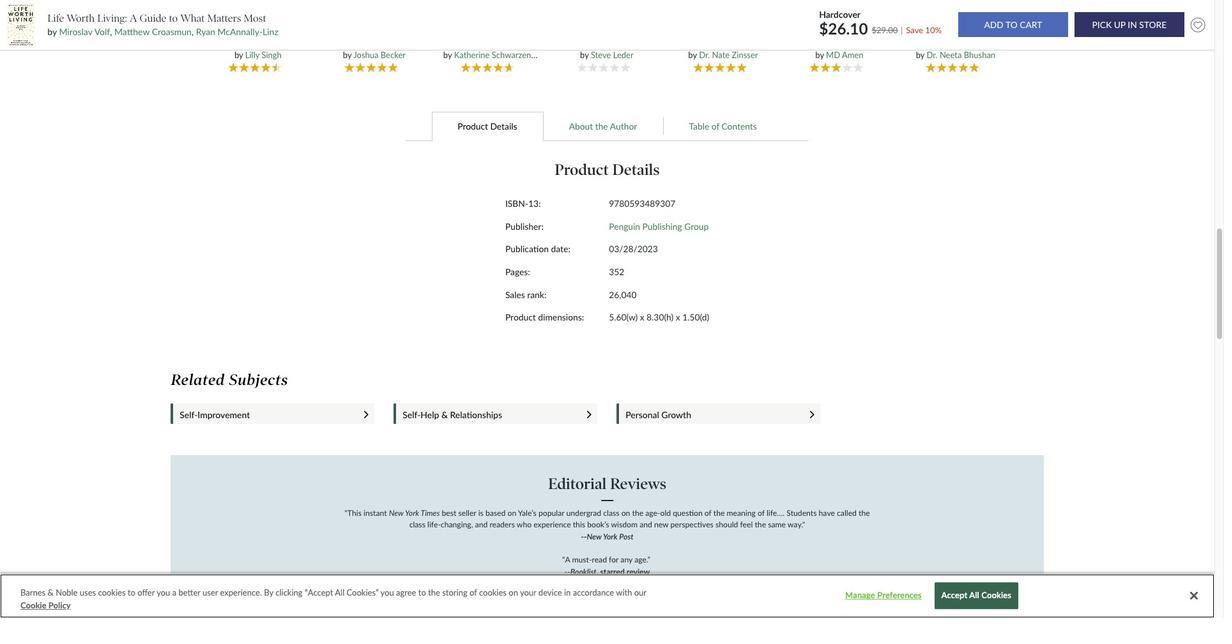 Task type: describe. For each thing, give the bounding box(es) containing it.
your brain is always listening: tame the hidden dragons that control your happiness, habits, and hang-ups element
[[782, 0, 900, 75]]

who
[[517, 520, 532, 530]]

read
[[592, 555, 607, 565]]

am
[[617, 29, 629, 38]]

twelve
[[560, 38, 584, 48]]

to left live
[[642, 590, 649, 600]]

most
[[244, 12, 266, 24]]

13:
[[528, 198, 541, 209]]

in right joy
[[995, 38, 1001, 48]]

yale's
[[518, 509, 537, 518]]

to right "lead"
[[596, 602, 604, 612]]

stories
[[485, 38, 509, 48]]

have
[[819, 509, 835, 518]]

that
[[564, 602, 578, 612]]

a inside barnes & noble uses cookies to offer you a better user experience. by clicking "accept all cookies" you agree to the storing of cookies on your device in accordance with our cookie policy
[[172, 588, 176, 598]]

the right the called
[[859, 509, 870, 518]]

to inside that sucked. now what?: how to embrace the joy in chaos and find magic in the mess
[[928, 38, 935, 48]]

a for mind:
[[757, 29, 762, 38]]

lost
[[252, 38, 267, 48]]

life.
[[697, 590, 709, 600]]

the up magic
[[969, 38, 980, 48]]

sales rank:
[[505, 289, 546, 300]]

product dimensions:
[[505, 312, 584, 323]]

have
[[502, 48, 520, 58]]

barnes & noble uses cookies to offer you a better user experience. by clicking "accept all cookies" you agree to the storing of cookies on your device in accordance with our cookie policy
[[20, 588, 646, 610]]

dr. for dr. nate zinsser
[[699, 50, 710, 60]]

a inside be a triangle: how i went from being lost to getting my life into shape
[[225, 29, 229, 38]]

this
[[573, 520, 585, 530]]

md
[[826, 50, 840, 60]]

dr. for dr. neeta bhushan
[[927, 50, 938, 60]]

mcannally-
[[218, 26, 263, 37]]

"this instant new york times
[[345, 509, 440, 518]]

starred
[[600, 567, 625, 577]]

our
[[634, 588, 646, 598]]

worth for life
[[67, 12, 95, 24]]

age-
[[645, 509, 660, 518]]

lead
[[580, 602, 594, 612]]

anyone
[[502, 590, 527, 600]]

storing
[[442, 588, 467, 598]]

all inside the accept all cookies button
[[969, 591, 979, 601]]

from for be a triangle: how i went from being lost to getting my life into shape
[[213, 38, 229, 48]]

table of contents
[[689, 120, 757, 131]]

schwarzenegger
[[492, 50, 551, 60]]

in inside barnes & noble uses cookies to offer you a better user experience. by clicking "accept all cookies" you agree to the storing of cookies on your device in accordance with our cookie policy
[[564, 588, 571, 598]]

that sucked. now what?: how to embrace the joy in chaos and find magic in the mess link
[[908, 29, 1003, 68]]

product details tab panel
[[384, 141, 830, 354]]

good
[[678, 590, 695, 600]]

of inside barnes & noble uses cookies to offer you a better user experience. by clicking "accept all cookies" you agree to the storing of cookies on your device in accordance with our cookie policy
[[470, 588, 477, 598]]

new
[[654, 520, 669, 530]]

the inside about the author link
[[595, 120, 608, 131]]

the confident mind: a battle-tested guide to unshakable performance
[[681, 29, 766, 58]]

the for katherine
[[450, 29, 463, 38]]

booklist,
[[570, 567, 598, 577]]

performance
[[722, 48, 766, 58]]

went
[[283, 29, 302, 38]]

nate
[[712, 50, 730, 60]]

0 horizontal spatial new
[[389, 509, 403, 518]]

who's
[[529, 590, 548, 600]]

personal
[[626, 409, 659, 420]]

joshua becker link
[[353, 50, 406, 60]]

i inside for you when i am gone: twelve essential questions to tell a life story
[[613, 29, 615, 38]]

8.30(h)
[[647, 312, 674, 323]]

about the author
[[569, 120, 637, 131]]

joshua
[[353, 50, 379, 60]]

pages:
[[505, 266, 530, 277]]

penguin
[[609, 221, 640, 232]]

the up the life." on the right bottom of the page
[[723, 590, 734, 600]]

privacy alert dialog
[[0, 574, 1214, 618]]

the up morally
[[664, 590, 676, 600]]

$26.10
[[819, 19, 868, 37]]

help
[[421, 409, 439, 420]]

a inside things that matter: overcoming distraction to pursue a more meaningful life
[[355, 48, 359, 58]]

"life worth living is an essential roadmap for anyone who's ever wondered about how to live the good life. it's the accessible crash course we all need to explore the big questions that lead to a happier, more morally satisfying life."
[[350, 590, 865, 612]]

of left life….
[[758, 509, 765, 518]]

barnes
[[20, 588, 46, 598]]

meaning
[[727, 509, 756, 518]]

inspiring
[[454, 38, 483, 48]]

how inside that sucked. now what?: how to embrace the joy in chaos and find magic in the mess
[[910, 38, 926, 48]]

be a triangle: how i went from being lost to getting my life into shape element
[[201, 0, 319, 75]]

volf
[[94, 26, 110, 37]]

it's
[[711, 590, 721, 600]]

instant
[[364, 509, 387, 518]]

seller
[[458, 509, 476, 518]]

tab list containing product details
[[177, 111, 1037, 141]]

product inside "link"
[[458, 120, 488, 131]]

find
[[952, 48, 967, 58]]

by md amen
[[815, 50, 863, 60]]

popular
[[539, 509, 564, 518]]

morally
[[660, 602, 685, 612]]

preferences
[[877, 591, 922, 601]]

overcome
[[443, 58, 479, 68]]

ever
[[550, 590, 565, 600]]

unshakable
[[681, 48, 720, 58]]

penguin publishing group
[[609, 221, 709, 232]]

ryan
[[196, 26, 215, 37]]

on up readers
[[508, 509, 516, 518]]

to left offer
[[128, 588, 135, 598]]

times
[[421, 509, 440, 518]]

editorial
[[548, 475, 606, 493]]

manage preferences
[[845, 591, 922, 601]]

by joshua becker
[[343, 50, 406, 60]]

by for by joshua becker
[[343, 50, 352, 60]]

from for the gift of forgiveness: inspiring stories from those who have overcome the unforgivable
[[511, 38, 527, 48]]

the inside "the gift of forgiveness: inspiring stories from those who have overcome the unforgivable"
[[481, 58, 492, 68]]

to inside things that matter: overcoming distraction to pursue a more meaningful life
[[412, 38, 420, 48]]

by for by md amen
[[815, 50, 824, 60]]

by
[[264, 588, 273, 598]]

isbn-
[[505, 198, 528, 209]]

on inside barnes & noble uses cookies to offer you a better user experience. by clicking "accept all cookies" you agree to the storing of cookies on your device in accordance with our cookie policy
[[509, 588, 518, 598]]

ryan mcannally-linz link
[[196, 26, 278, 37]]

the gift of forgiveness: inspiring stories from those who have overcome the unforgivable
[[443, 29, 538, 68]]

a inside for you when i am gone: twelve essential questions to tell a life story
[[599, 48, 603, 58]]

about the author link
[[543, 111, 663, 141]]

changing,
[[441, 520, 473, 530]]

1 vertical spatial class
[[409, 520, 425, 530]]

katherine schwarzenegger link
[[454, 50, 551, 60]]

bhushan
[[964, 50, 995, 60]]

wondered
[[567, 590, 601, 600]]

life inside things that matter: overcoming distraction to pursue a more meaningful life
[[368, 58, 381, 68]]

satisfying
[[687, 602, 720, 612]]

clicking
[[275, 588, 303, 598]]

accessible
[[736, 590, 770, 600]]

guide inside life worth living: a guide to what matters most by miroslav volf , matthew croasmun , ryan mcannally-linz
[[140, 12, 166, 24]]

and inside that sucked. now what?: how to embrace the joy in chaos and find magic in the mess
[[937, 48, 950, 58]]

rank:
[[527, 289, 546, 300]]

to right need
[[857, 590, 865, 600]]

personal growth link
[[626, 409, 797, 420]]

details inside "link"
[[490, 120, 517, 131]]

distraction
[[373, 38, 410, 48]]

"life
[[350, 590, 364, 600]]

by for by dr. nate zinsser
[[688, 50, 697, 60]]

your
[[520, 588, 536, 598]]

york inside best seller is based on yale's popular undergrad class on the age-old question of the meaning of life…. students have called the class life-changing, and readers who experience this book's wisdom and new perspectives should feel the same way." -- new york post
[[603, 532, 617, 542]]

chaos
[[914, 48, 935, 58]]

miroslav volf link
[[59, 26, 110, 37]]

need
[[838, 590, 855, 600]]

user
[[203, 588, 218, 598]]

same
[[768, 520, 786, 530]]



Task type: vqa. For each thing, say whether or not it's contained in the screenshot.


Task type: locate. For each thing, give the bounding box(es) containing it.
that inside things that matter: overcoming distraction to pursue a more meaningful life
[[365, 29, 381, 38]]

0 vertical spatial details
[[490, 120, 517, 131]]

0 horizontal spatial for
[[490, 590, 500, 600]]

that sucked. now what?: how to embrace the joy in chaos and find magic in the mess
[[910, 29, 1001, 68]]

a for living:
[[130, 12, 137, 24]]

"a
[[562, 555, 570, 565]]

the down anyone
[[504, 602, 515, 612]]

a
[[225, 29, 229, 38], [355, 48, 359, 58], [599, 48, 603, 58], [172, 588, 176, 598], [606, 602, 609, 612]]

, left ryan
[[192, 26, 194, 37]]

life worth living: a guide to what matters most by miroslav volf , matthew croasmun , ryan mcannally-linz
[[47, 12, 278, 37]]

accept all cookies
[[941, 591, 1011, 601]]

by for by dr. neeta bhushan
[[916, 50, 925, 60]]

0 vertical spatial &
[[441, 409, 448, 420]]

things
[[341, 29, 363, 38]]

1 horizontal spatial is
[[478, 509, 484, 518]]

mind:
[[735, 29, 755, 38]]

1 horizontal spatial product details
[[555, 160, 660, 179]]

x
[[640, 312, 644, 323], [676, 312, 680, 323]]

of up perspectives
[[705, 509, 711, 518]]

worth right "life
[[366, 590, 386, 600]]

1 horizontal spatial york
[[603, 532, 617, 542]]

0 horizontal spatial dr.
[[699, 50, 710, 60]]

a down overcoming at the top left
[[355, 48, 359, 58]]

1 horizontal spatial how
[[910, 38, 926, 48]]

1 horizontal spatial that
[[912, 29, 927, 38]]

& right help
[[441, 409, 448, 420]]

352
[[609, 266, 624, 277]]

0 vertical spatial worth
[[67, 12, 95, 24]]

0 vertical spatial guide
[[140, 12, 166, 24]]

in down joy
[[991, 48, 997, 58]]

save 10%
[[906, 25, 942, 35]]

0 horizontal spatial is
[[409, 590, 414, 600]]

guide up 'performance'
[[732, 38, 752, 48]]

1 vertical spatial product
[[555, 160, 609, 179]]

0 horizontal spatial i
[[279, 29, 281, 38]]

life inside be a triangle: how i went from being lost to getting my life into shape
[[239, 48, 252, 58]]

1 vertical spatial is
[[409, 590, 414, 600]]

a inside life worth living: a guide to what matters most by miroslav volf , matthew croasmun , ryan mcannally-linz
[[130, 12, 137, 24]]

1 vertical spatial a
[[757, 29, 762, 38]]

by left steve
[[580, 50, 589, 60]]

on up wisdom
[[621, 509, 630, 518]]

from inside "the gift of forgiveness: inspiring stories from those who have overcome the unforgivable"
[[511, 38, 527, 48]]

dr.
[[699, 50, 710, 60], [927, 50, 938, 60]]

, down living:
[[110, 26, 112, 37]]

2 cookies from the left
[[479, 588, 507, 598]]

1 horizontal spatial new
[[587, 532, 602, 542]]

1 dr. from the left
[[699, 50, 710, 60]]

class
[[603, 509, 619, 518], [409, 520, 425, 530]]

question
[[673, 509, 703, 518]]

life inside life worth living: a guide to what matters most by miroslav volf , matthew croasmun , ryan mcannally-linz
[[47, 12, 64, 24]]

the left age-
[[632, 509, 643, 518]]

life-
[[427, 520, 441, 530]]

must-
[[572, 555, 592, 565]]

1 self- from the left
[[180, 409, 198, 420]]

self-help & relationships link
[[403, 409, 574, 420]]

best seller is based on yale's popular undergrad class on the age-old question of the meaning of life…. students have called the class life-changing, and readers who experience this book's wisdom and new perspectives should feel the same way." -- new york post
[[409, 509, 870, 542]]

0 vertical spatial a
[[130, 12, 137, 24]]

about
[[569, 120, 593, 131]]

students
[[787, 509, 817, 518]]

sucked.
[[929, 29, 955, 38]]

by down the battle-
[[688, 50, 697, 60]]

1 i from the left
[[279, 29, 281, 38]]

add to wishlist image
[[1188, 15, 1208, 35]]

tell
[[585, 48, 597, 58]]

product details inside tab panel
[[555, 160, 660, 179]]

of right storing
[[470, 588, 477, 598]]

1 the from the left
[[450, 29, 463, 38]]

i inside be a triangle: how i went from being lost to getting my life into shape
[[279, 29, 281, 38]]

2 x from the left
[[676, 312, 680, 323]]

0 horizontal spatial details
[[490, 120, 517, 131]]

the up should
[[713, 509, 725, 518]]

guide up the matthew croasmun 'link'
[[140, 12, 166, 24]]

0 vertical spatial is
[[478, 509, 484, 518]]

by left those
[[443, 50, 452, 60]]

that up more
[[365, 29, 381, 38]]

for up explore
[[490, 590, 500, 600]]

1 , from the left
[[110, 26, 112, 37]]

meaningful
[[381, 48, 419, 58]]

the left gift
[[450, 29, 463, 38]]

by down save 10%
[[916, 50, 925, 60]]

device
[[538, 588, 562, 598]]

by down overcoming at the top left
[[343, 50, 352, 60]]

to up croasmun
[[169, 12, 178, 24]]

explore
[[477, 602, 502, 612]]

more
[[641, 602, 658, 612]]

cookies right 'uses'
[[98, 588, 126, 598]]

2 that from the left
[[912, 29, 927, 38]]

is inside "life worth living is an essential roadmap for anyone who's ever wondered about how to live the good life. it's the accessible crash course we all need to explore the big questions that lead to a happier, more morally satisfying life."
[[409, 590, 414, 600]]

matthew croasmun link
[[114, 26, 192, 37]]

you right offer
[[157, 588, 170, 598]]

by down being
[[234, 50, 243, 60]]

my
[[226, 48, 237, 58]]

by dr. neeta bhushan
[[916, 50, 995, 60]]

manage
[[845, 591, 875, 601]]

& up cookie policy link
[[48, 588, 54, 598]]

0 horizontal spatial x
[[640, 312, 644, 323]]

1 you from the left
[[157, 588, 170, 598]]

1 x from the left
[[640, 312, 644, 323]]

life worth living: a guide to what matters most image
[[6, 3, 35, 47]]

& inside barnes & noble uses cookies to offer you a better user experience. by clicking "accept all cookies" you agree to the storing of cookies on your device in accordance with our cookie policy
[[48, 588, 54, 598]]

1 horizontal spatial you
[[380, 588, 394, 598]]

class left life- at the left bottom of the page
[[409, 520, 425, 530]]

2 horizontal spatial and
[[937, 48, 950, 58]]

self-improvement link
[[180, 409, 351, 420]]

new right instant
[[389, 509, 403, 518]]

tested
[[707, 38, 730, 48]]

of inside tab list
[[712, 120, 719, 131]]

by for by steve leder
[[580, 50, 589, 60]]

new inside best seller is based on yale's popular undergrad class on the age-old question of the meaning of life…. students have called the class life-changing, and readers who experience this book's wisdom and new perspectives should feel the same way." -- new york post
[[587, 532, 602, 542]]

guide inside the confident mind: a battle-tested guide to unshakable performance
[[732, 38, 752, 48]]

0 horizontal spatial that
[[365, 29, 381, 38]]

0 horizontal spatial product
[[458, 120, 488, 131]]

to inside be a triangle: how i went from being lost to getting my life into shape
[[269, 38, 276, 48]]

table of contents link
[[663, 111, 783, 141]]

dr. left neeta
[[927, 50, 938, 60]]

on
[[508, 509, 516, 518], [621, 509, 630, 518], [509, 588, 518, 598]]

a inside "life worth living is an essential roadmap for anyone who's ever wondered about how to live the good life. it's the accessible crash course we all need to explore the big questions that lead to a happier, more morally satisfying life."
[[606, 602, 609, 612]]

of right gift
[[480, 29, 487, 38]]

2 horizontal spatial product
[[555, 160, 609, 179]]

self- for help
[[403, 409, 421, 420]]

1 that from the left
[[365, 29, 381, 38]]

tab list
[[177, 111, 1037, 141]]

shape
[[269, 48, 290, 58]]

you left 'agree'
[[380, 588, 394, 598]]

1 horizontal spatial dr.
[[927, 50, 938, 60]]

2 you from the left
[[380, 588, 394, 598]]

0 horizontal spatial class
[[409, 520, 425, 530]]

0 vertical spatial product details
[[458, 120, 517, 131]]

1 cookies from the left
[[98, 588, 126, 598]]

when
[[590, 29, 611, 38]]

2 the from the left
[[684, 29, 697, 38]]

1 horizontal spatial &
[[441, 409, 448, 420]]

0 horizontal spatial self-
[[180, 409, 198, 420]]

to up meaningful
[[412, 38, 420, 48]]

1 horizontal spatial details
[[612, 160, 660, 179]]

and down age-
[[640, 520, 652, 530]]

of right table
[[712, 120, 719, 131]]

the right an
[[428, 588, 440, 598]]

product details link
[[432, 111, 543, 141]]

1 horizontal spatial all
[[969, 591, 979, 601]]

1 horizontal spatial ,
[[192, 26, 194, 37]]

1 horizontal spatial a
[[757, 29, 762, 38]]

the right 'about'
[[595, 120, 608, 131]]

in
[[995, 38, 1001, 48], [991, 48, 997, 58], [564, 588, 571, 598]]

-
[[581, 532, 584, 542], [584, 532, 587, 542], [565, 567, 567, 577], [567, 567, 570, 577]]

1 vertical spatial product details
[[555, 160, 660, 179]]

by
[[47, 26, 57, 37], [234, 50, 243, 60], [343, 50, 352, 60], [443, 50, 452, 60], [580, 50, 589, 60], [688, 50, 697, 60], [815, 50, 824, 60], [916, 50, 925, 60]]

york left post at right bottom
[[603, 532, 617, 542]]

a
[[130, 12, 137, 24], [757, 29, 762, 38]]

the inside the confident mind: a battle-tested guide to unshakable performance
[[684, 29, 697, 38]]

for you when i am gone: twelve essential questions to tell a life story
[[560, 29, 653, 58]]

0 horizontal spatial product details
[[458, 120, 517, 131]]

a up "matthew"
[[130, 12, 137, 24]]

1 vertical spatial details
[[612, 160, 660, 179]]

worth
[[67, 12, 95, 24], [366, 590, 386, 600]]

to inside the confident mind: a battle-tested guide to unshakable performance
[[754, 38, 761, 48]]

essential
[[427, 590, 456, 600]]

1 horizontal spatial x
[[676, 312, 680, 323]]

is right seller
[[478, 509, 484, 518]]

0 horizontal spatial and
[[475, 520, 488, 530]]

age."
[[634, 555, 650, 565]]

by left md
[[815, 50, 824, 60]]

all inside barnes & noble uses cookies to offer you a better user experience. by clicking "accept all cookies" you agree to the storing of cookies on your device in accordance with our cookie policy
[[335, 588, 344, 598]]

about
[[603, 590, 623, 600]]

new down the book's
[[587, 532, 602, 542]]

should
[[715, 520, 738, 530]]

i left am
[[613, 29, 615, 38]]

to inside for you when i am gone: twelve essential questions to tell a life story
[[576, 48, 584, 58]]

related subjects
[[171, 371, 288, 389]]

for inside "life worth living is an essential roadmap for anyone who's ever wondered about how to live the good life. it's the accessible crash course we all need to explore the big questions that lead to a happier, more morally satisfying life."
[[490, 590, 500, 600]]

pursue
[[329, 48, 353, 58]]

1 horizontal spatial self-
[[403, 409, 421, 420]]

life inside for you when i am gone: twelve essential questions to tell a life story
[[605, 48, 617, 58]]

on left your
[[509, 588, 518, 598]]

how up chaos
[[910, 38, 926, 48]]

the right feel
[[755, 520, 766, 530]]

0 horizontal spatial the
[[450, 29, 463, 38]]

a inside the confident mind: a battle-tested guide to unshakable performance
[[757, 29, 762, 38]]

to left tell on the left of the page
[[576, 48, 584, 58]]

a left better
[[172, 588, 176, 598]]

of
[[480, 29, 487, 38], [712, 120, 719, 131], [705, 509, 711, 518], [758, 509, 765, 518], [470, 588, 477, 598]]

by inside the be a triangle: how i went from being lost to getting my life into shape element
[[234, 50, 243, 60]]

a down about
[[606, 602, 609, 612]]

0 vertical spatial for
[[609, 555, 619, 565]]

becker
[[381, 50, 406, 60]]

i right linz
[[279, 29, 281, 38]]

0 horizontal spatial worth
[[67, 12, 95, 24]]

a right mind:
[[757, 29, 762, 38]]

the down who
[[481, 58, 492, 68]]

story
[[619, 48, 637, 58]]

how
[[261, 29, 277, 38], [910, 38, 926, 48]]

worth inside life worth living: a guide to what matters most by miroslav volf , matthew croasmun , ryan mcannally-linz
[[67, 12, 95, 24]]

all right the accept
[[969, 591, 979, 601]]

from down be
[[213, 38, 229, 48]]

how up lost
[[261, 29, 277, 38]]

0 horizontal spatial cookies
[[98, 588, 126, 598]]

self- for improvement
[[180, 409, 198, 420]]

in up that
[[564, 588, 571, 598]]

2 , from the left
[[192, 26, 194, 37]]

by inside that sucked. now what?: how to embrace the joy in chaos and find magic in the mess element
[[916, 50, 925, 60]]

the left the mess at the top of page
[[940, 58, 951, 68]]

embrace
[[937, 38, 967, 48]]

1 horizontal spatial guide
[[732, 38, 752, 48]]

1 horizontal spatial i
[[613, 29, 615, 38]]

matters
[[207, 12, 241, 24]]

and down the embrace
[[937, 48, 950, 58]]

1 horizontal spatial product
[[505, 312, 536, 323]]

be
[[214, 29, 223, 38]]

9780593489307
[[609, 198, 675, 209]]

is inside best seller is based on yale's popular undergrad class on the age-old question of the meaning of life…. students have called the class life-changing, and readers who experience this book's wisdom and new perspectives should feel the same way." -- new york post
[[478, 509, 484, 518]]

0 vertical spatial class
[[603, 509, 619, 518]]

0 horizontal spatial a
[[130, 12, 137, 24]]

dr. down the battle-
[[699, 50, 710, 60]]

1 horizontal spatial cookies
[[479, 588, 507, 598]]

gift
[[465, 29, 478, 38]]

magic
[[969, 48, 989, 58]]

for up starred
[[609, 555, 619, 565]]

from up schwarzenegger
[[511, 38, 527, 48]]

cookie policy link
[[20, 600, 71, 612]]

by for by katherine schwarzenegger
[[443, 50, 452, 60]]

1 vertical spatial worth
[[366, 590, 386, 600]]

1.50(d)
[[682, 312, 709, 323]]

cookies up explore
[[479, 588, 507, 598]]

2 i from the left
[[613, 29, 615, 38]]

0 vertical spatial york
[[405, 509, 419, 518]]

worth up miroslav volf link
[[67, 12, 95, 24]]

0 vertical spatial product
[[458, 120, 488, 131]]

by steve leder
[[580, 50, 634, 60]]

to right 'agree'
[[418, 588, 426, 598]]

0 vertical spatial new
[[389, 509, 403, 518]]

questions
[[529, 602, 562, 612]]

steve
[[591, 50, 611, 60]]

by inside life worth living: a guide to what matters most by miroslav volf , matthew croasmun , ryan mcannally-linz
[[47, 26, 57, 37]]

2 vertical spatial product
[[505, 312, 536, 323]]

0 horizontal spatial guide
[[140, 12, 166, 24]]

product details inside "link"
[[458, 120, 517, 131]]

1 horizontal spatial from
[[511, 38, 527, 48]]

with
[[616, 588, 632, 598]]

perspectives
[[670, 520, 714, 530]]

dimensions:
[[538, 312, 584, 323]]

zinsser
[[732, 50, 758, 60]]

miroslav
[[59, 26, 92, 37]]

all left "life
[[335, 588, 344, 598]]

neeta
[[940, 50, 962, 60]]

forgiveness:
[[489, 29, 531, 38]]

manage preferences button
[[844, 584, 923, 609]]

worth inside "life worth living is an essential roadmap for anyone who's ever wondered about how to live the good life. it's the accessible crash course we all need to explore the big questions that lead to a happier, more morally satisfying life."
[[366, 590, 386, 600]]

to down mind:
[[754, 38, 761, 48]]

0 horizontal spatial you
[[157, 588, 170, 598]]

of inside "the gift of forgiveness: inspiring stories from those who have overcome the unforgivable"
[[480, 29, 487, 38]]

the inside "the gift of forgiveness: inspiring stories from those who have overcome the unforgivable"
[[450, 29, 463, 38]]

matthew
[[114, 26, 150, 37]]

that inside that sucked. now what?: how to embrace the joy in chaos and find magic in the mess
[[912, 29, 927, 38]]

by left miroslav
[[47, 26, 57, 37]]

for inside "a must-read for any age." -- booklist, starred review
[[609, 555, 619, 565]]

1 horizontal spatial class
[[603, 509, 619, 518]]

x left 1.50(d)
[[676, 312, 680, 323]]

details inside tab panel
[[612, 160, 660, 179]]

0 horizontal spatial ,
[[110, 26, 112, 37]]

to down linz
[[269, 38, 276, 48]]

be a triangle: how i went from being lost to getting my life into shape
[[213, 29, 303, 58]]

roadmap
[[458, 590, 488, 600]]

1 vertical spatial new
[[587, 532, 602, 542]]

that sucked. now what?: how to embrace the joy in chaos and find magic in the mess element
[[899, 0, 1016, 75]]

by inside your brain is always listening: tame the hidden dragons that control your happiness, habits, and hang-ups element
[[815, 50, 824, 60]]

the up the battle-
[[684, 29, 697, 38]]

a right be
[[225, 29, 229, 38]]

1 horizontal spatial the
[[684, 29, 697, 38]]

2 self- from the left
[[403, 409, 421, 420]]

"a must-read for any age." -- booklist, starred review
[[562, 555, 652, 577]]

0 horizontal spatial from
[[213, 38, 229, 48]]

york left times
[[405, 509, 419, 518]]

dr. inside that sucked. now what?: how to embrace the joy in chaos and find magic in the mess element
[[927, 50, 938, 60]]

that up chaos
[[912, 29, 927, 38]]

0 horizontal spatial &
[[48, 588, 54, 598]]

how inside be a triangle: how i went from being lost to getting my life into shape
[[261, 29, 277, 38]]

crash
[[772, 590, 790, 600]]

to up chaos
[[928, 38, 935, 48]]

2 from from the left
[[511, 38, 527, 48]]

1 from from the left
[[213, 38, 229, 48]]

the inside barnes & noble uses cookies to offer you a better user experience. by clicking "accept all cookies" you agree to the storing of cookies on your device in accordance with our cookie policy
[[428, 588, 440, 598]]

1 horizontal spatial worth
[[366, 590, 386, 600]]

1 vertical spatial for
[[490, 590, 500, 600]]

by for by lilly singh
[[234, 50, 243, 60]]

is left an
[[409, 590, 414, 600]]

to inside life worth living: a guide to what matters most by miroslav volf , matthew croasmun , ryan mcannally-linz
[[169, 12, 178, 24]]

2 dr. from the left
[[927, 50, 938, 60]]

product details
[[458, 120, 517, 131], [555, 160, 660, 179]]

for
[[563, 29, 574, 38]]

and down seller
[[475, 520, 488, 530]]

course
[[792, 590, 815, 600]]

a right tell on the left of the page
[[599, 48, 603, 58]]

all
[[829, 590, 837, 600]]

1 horizontal spatial for
[[609, 555, 619, 565]]

None submit
[[958, 12, 1068, 37], [1074, 12, 1184, 37], [958, 12, 1068, 37], [1074, 12, 1184, 37]]

worth for "life
[[366, 590, 386, 600]]

the for dr.
[[684, 29, 697, 38]]

wisdom
[[611, 520, 638, 530]]

living:
[[97, 12, 127, 24]]

$26.10 $29.00
[[819, 19, 898, 37]]

from inside be a triangle: how i went from being lost to getting my life into shape
[[213, 38, 229, 48]]

class up wisdom
[[603, 509, 619, 518]]

1 vertical spatial guide
[[732, 38, 752, 48]]

0 horizontal spatial all
[[335, 588, 344, 598]]

x left 8.30(h)
[[640, 312, 644, 323]]

0 horizontal spatial york
[[405, 509, 419, 518]]

1 vertical spatial york
[[603, 532, 617, 542]]

0 horizontal spatial how
[[261, 29, 277, 38]]

1 horizontal spatial and
[[640, 520, 652, 530]]

1 vertical spatial &
[[48, 588, 54, 598]]



